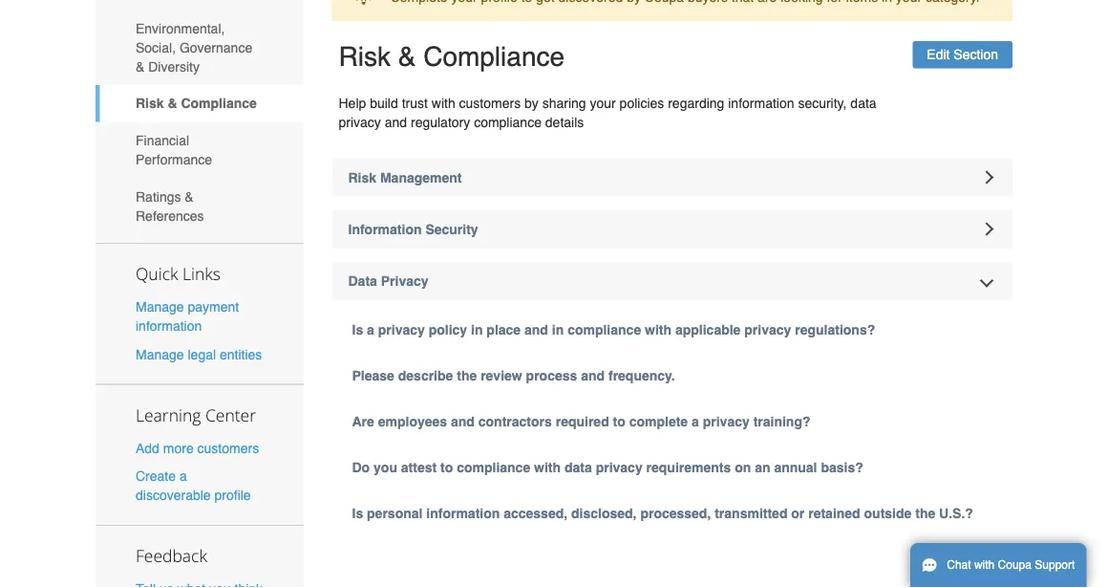 Task type: vqa. For each thing, say whether or not it's contained in the screenshot.
COUPA SUPPLIER PORTAL image
no



Task type: describe. For each thing, give the bounding box(es) containing it.
performance
[[136, 152, 212, 167]]

chat with coupa support
[[948, 558, 1076, 572]]

1 vertical spatial risk
[[136, 96, 164, 111]]

u.s.?
[[940, 505, 974, 521]]

build
[[370, 95, 398, 110]]

center
[[206, 403, 256, 426]]

applicable
[[676, 322, 741, 337]]

learning center
[[136, 403, 256, 426]]

manage payment information
[[136, 299, 239, 334]]

edit
[[928, 47, 951, 62]]

risk inside dropdown button
[[348, 170, 377, 185]]

regulatory
[[411, 114, 471, 130]]

create a discoverable profile link
[[136, 468, 251, 503]]

regarding
[[668, 95, 725, 110]]

1 horizontal spatial risk & compliance
[[339, 42, 565, 72]]

1 vertical spatial a
[[692, 413, 700, 429]]

manage for manage payment information
[[136, 299, 184, 315]]

learning
[[136, 403, 201, 426]]

privacy up disclosed,
[[596, 459, 643, 475]]

with inside button
[[975, 558, 995, 572]]

frequency.
[[609, 368, 676, 383]]

data
[[348, 273, 377, 288]]

payment
[[188, 299, 239, 315]]

legal
[[188, 347, 216, 362]]

financial performance link
[[96, 122, 304, 178]]

risk & compliance link
[[96, 85, 304, 122]]

environmental,
[[136, 21, 225, 36]]

security,
[[799, 95, 848, 110]]

manage legal entities link
[[136, 347, 262, 362]]

a for create a discoverable profile
[[180, 468, 187, 484]]

security
[[426, 221, 479, 237]]

add more customers
[[136, 440, 259, 455]]

basis?
[[822, 459, 864, 475]]

governance
[[180, 40, 253, 55]]

trust
[[402, 95, 428, 110]]

financial performance
[[136, 133, 212, 167]]

chat
[[948, 558, 972, 572]]

management
[[380, 170, 462, 185]]

data privacy
[[348, 273, 429, 288]]

references
[[136, 208, 204, 223]]

and right place
[[525, 322, 549, 337]]

your
[[590, 95, 616, 110]]

risk management heading
[[332, 158, 1013, 196]]

place
[[487, 322, 521, 337]]

coupa
[[999, 558, 1032, 572]]

privacy left policy
[[378, 322, 425, 337]]

ratings
[[136, 189, 181, 204]]

personal
[[367, 505, 423, 521]]

financial
[[136, 133, 189, 148]]

review
[[481, 368, 523, 383]]

diversity
[[148, 59, 200, 74]]

with inside help build trust with customers by sharing your policies regarding information security, data privacy and regulatory compliance details
[[432, 95, 456, 110]]

links
[[183, 263, 221, 285]]

discoverable
[[136, 487, 211, 503]]

contractors
[[479, 413, 552, 429]]

privacy inside help build trust with customers by sharing your policies regarding information security, data privacy and regulatory compliance details
[[339, 114, 381, 130]]

with up accessed,
[[535, 459, 561, 475]]

are
[[352, 413, 375, 429]]

0 horizontal spatial the
[[457, 368, 477, 383]]

data inside help build trust with customers by sharing your policies regarding information security, data privacy and regulatory compliance details
[[851, 95, 877, 110]]

privacy right applicable
[[745, 322, 792, 337]]

sharing
[[543, 95, 587, 110]]

1 horizontal spatial the
[[916, 505, 936, 521]]

2 vertical spatial compliance
[[457, 459, 531, 475]]

information for is personal information accessed, disclosed, processed, transmitted or retained outside the u.s.?
[[427, 505, 500, 521]]

& up trust
[[398, 42, 416, 72]]

add more customers link
[[136, 440, 259, 455]]

customers inside help build trust with customers by sharing your policies regarding information security, data privacy and regulatory compliance details
[[459, 95, 521, 110]]

support
[[1036, 558, 1076, 572]]

quick
[[136, 263, 178, 285]]

edit section link
[[913, 41, 1013, 68]]

complete
[[630, 413, 688, 429]]

feedback
[[136, 544, 207, 567]]

policies
[[620, 95, 665, 110]]

risk management button
[[332, 158, 1013, 196]]

privacy
[[381, 273, 429, 288]]

privacy up on at the right bottom of page
[[703, 413, 750, 429]]

attest
[[401, 459, 437, 475]]

entities
[[220, 347, 262, 362]]

is for is personal information accessed, disclosed, processed, transmitted or retained outside the u.s.?
[[352, 505, 363, 521]]

by
[[525, 95, 539, 110]]

help build trust with customers by sharing your policies regarding information security, data privacy and regulatory compliance details
[[339, 95, 877, 130]]

information security
[[348, 221, 479, 237]]

0 vertical spatial risk
[[339, 42, 391, 72]]

information security heading
[[332, 210, 1013, 248]]

1 in from the left
[[471, 322, 483, 337]]

& inside ratings & references
[[185, 189, 194, 204]]

transmitted
[[715, 505, 788, 521]]

do
[[352, 459, 370, 475]]

help
[[339, 95, 366, 110]]

do you attest to compliance with data privacy requirements on an annual basis?
[[352, 459, 864, 475]]

please describe the review process and frequency.
[[352, 368, 676, 383]]

retained
[[809, 505, 861, 521]]

information
[[348, 221, 422, 237]]

0 horizontal spatial risk & compliance
[[136, 96, 257, 111]]

outside
[[865, 505, 912, 521]]

1 vertical spatial compliance
[[181, 96, 257, 111]]

are employees and contractors required to complete a privacy training?
[[352, 413, 811, 429]]



Task type: locate. For each thing, give the bounding box(es) containing it.
is left personal
[[352, 505, 363, 521]]

1 manage from the top
[[136, 299, 184, 315]]

0 horizontal spatial data
[[565, 459, 593, 475]]

customers down center
[[198, 440, 259, 455]]

0 horizontal spatial a
[[180, 468, 187, 484]]

requirements
[[647, 459, 732, 475]]

privacy
[[339, 114, 381, 130], [378, 322, 425, 337], [745, 322, 792, 337], [703, 413, 750, 429], [596, 459, 643, 475]]

risk
[[339, 42, 391, 72], [136, 96, 164, 111], [348, 170, 377, 185]]

social,
[[136, 40, 176, 55]]

manage left "legal"
[[136, 347, 184, 362]]

customers
[[459, 95, 521, 110], [198, 440, 259, 455]]

a
[[367, 322, 375, 337], [692, 413, 700, 429], [180, 468, 187, 484]]

manage payment information link
[[136, 299, 239, 334]]

customers left by
[[459, 95, 521, 110]]

2 in from the left
[[552, 322, 564, 337]]

the left u.s.? in the right bottom of the page
[[916, 505, 936, 521]]

risk up information
[[348, 170, 377, 185]]

with up frequency.
[[645, 322, 672, 337]]

0 vertical spatial data
[[851, 95, 877, 110]]

alert
[[332, 0, 1013, 21]]

you
[[374, 459, 398, 475]]

and right process at the bottom
[[581, 368, 605, 383]]

0 vertical spatial a
[[367, 322, 375, 337]]

risk management
[[348, 170, 462, 185]]

risk & compliance down diversity
[[136, 96, 257, 111]]

0 horizontal spatial compliance
[[181, 96, 257, 111]]

is a privacy policy in place and in compliance with applicable privacy regulations?
[[352, 322, 876, 337]]

risk & compliance up trust
[[339, 42, 565, 72]]

compliance up by
[[424, 42, 565, 72]]

and right employees on the left of page
[[451, 413, 475, 429]]

information security button
[[332, 210, 1013, 248]]

create a discoverable profile
[[136, 468, 251, 503]]

a for is a privacy policy in place and in compliance with applicable privacy regulations?
[[367, 322, 375, 337]]

1 horizontal spatial customers
[[459, 95, 521, 110]]

data privacy heading
[[332, 261, 1013, 300]]

2 horizontal spatial information
[[729, 95, 795, 110]]

1 horizontal spatial compliance
[[424, 42, 565, 72]]

process
[[526, 368, 578, 383]]

1 vertical spatial customers
[[198, 440, 259, 455]]

quick links
[[136, 263, 221, 285]]

manage inside manage payment information
[[136, 299, 184, 315]]

0 vertical spatial is
[[352, 322, 363, 337]]

1 horizontal spatial information
[[427, 505, 500, 521]]

1 vertical spatial information
[[136, 318, 202, 334]]

employees
[[378, 413, 448, 429]]

ratings & references link
[[96, 178, 304, 234]]

compliance
[[424, 42, 565, 72], [181, 96, 257, 111]]

1 vertical spatial compliance
[[568, 322, 642, 337]]

regulations?
[[796, 322, 876, 337]]

in
[[471, 322, 483, 337], [552, 322, 564, 337]]

compliance up the financial performance link
[[181, 96, 257, 111]]

& inside environmental, social, governance & diversity
[[136, 59, 145, 74]]

compliance up frequency.
[[568, 322, 642, 337]]

1 vertical spatial risk & compliance
[[136, 96, 257, 111]]

1 vertical spatial is
[[352, 505, 363, 521]]

the left review
[[457, 368, 477, 383]]

profile
[[215, 487, 251, 503]]

0 horizontal spatial information
[[136, 318, 202, 334]]

1 horizontal spatial to
[[613, 413, 626, 429]]

1 vertical spatial data
[[565, 459, 593, 475]]

details
[[546, 114, 584, 130]]

&
[[398, 42, 416, 72], [136, 59, 145, 74], [168, 96, 177, 111], [185, 189, 194, 204]]

with right the chat
[[975, 558, 995, 572]]

manage
[[136, 299, 184, 315], [136, 347, 184, 362]]

0 vertical spatial the
[[457, 368, 477, 383]]

an
[[755, 459, 771, 475]]

data
[[851, 95, 877, 110], [565, 459, 593, 475]]

risk & compliance
[[339, 42, 565, 72], [136, 96, 257, 111]]

1 is from the top
[[352, 322, 363, 337]]

is up "please"
[[352, 322, 363, 337]]

please
[[352, 368, 395, 383]]

1 vertical spatial the
[[916, 505, 936, 521]]

privacy down help at the left
[[339, 114, 381, 130]]

disclosed,
[[572, 505, 637, 521]]

0 vertical spatial information
[[729, 95, 795, 110]]

information inside help build trust with customers by sharing your policies regarding information security, data privacy and regulatory compliance details
[[729, 95, 795, 110]]

a up discoverable
[[180, 468, 187, 484]]

is for is a privacy policy in place and in compliance with applicable privacy regulations?
[[352, 322, 363, 337]]

compliance down the contractors
[[457, 459, 531, 475]]

1 horizontal spatial a
[[367, 322, 375, 337]]

1 horizontal spatial in
[[552, 322, 564, 337]]

2 vertical spatial risk
[[348, 170, 377, 185]]

is personal information accessed, disclosed, processed, transmitted or retained outside the u.s.?
[[352, 505, 974, 521]]

on
[[735, 459, 752, 475]]

ratings & references
[[136, 189, 204, 223]]

environmental, social, governance & diversity
[[136, 21, 253, 74]]

manage legal entities
[[136, 347, 262, 362]]

manage down quick at the top
[[136, 299, 184, 315]]

data right security,
[[851, 95, 877, 110]]

0 vertical spatial risk & compliance
[[339, 42, 565, 72]]

processed,
[[641, 505, 712, 521]]

compliance down by
[[474, 114, 542, 130]]

policy
[[429, 322, 468, 337]]

chat with coupa support button
[[911, 543, 1087, 587]]

with
[[432, 95, 456, 110], [645, 322, 672, 337], [535, 459, 561, 475], [975, 558, 995, 572]]

0 vertical spatial compliance
[[474, 114, 542, 130]]

& down social,
[[136, 59, 145, 74]]

2 vertical spatial information
[[427, 505, 500, 521]]

information for manage payment information
[[136, 318, 202, 334]]

2 horizontal spatial a
[[692, 413, 700, 429]]

a right complete
[[692, 413, 700, 429]]

0 horizontal spatial in
[[471, 322, 483, 337]]

information inside manage payment information
[[136, 318, 202, 334]]

to right attest
[[441, 459, 453, 475]]

0 vertical spatial manage
[[136, 299, 184, 315]]

more
[[163, 440, 194, 455]]

1 vertical spatial manage
[[136, 347, 184, 362]]

compliance inside help build trust with customers by sharing your policies regarding information security, data privacy and regulatory compliance details
[[474, 114, 542, 130]]

& down diversity
[[168, 96, 177, 111]]

the
[[457, 368, 477, 383], [916, 505, 936, 521]]

create
[[136, 468, 176, 484]]

information up 'manage legal entities' link
[[136, 318, 202, 334]]

risk up help at the left
[[339, 42, 391, 72]]

0 horizontal spatial customers
[[198, 440, 259, 455]]

2 is from the top
[[352, 505, 363, 521]]

and
[[385, 114, 407, 130], [525, 322, 549, 337], [581, 368, 605, 383], [451, 413, 475, 429]]

describe
[[398, 368, 453, 383]]

1 horizontal spatial data
[[851, 95, 877, 110]]

1 vertical spatial to
[[441, 459, 453, 475]]

information
[[729, 95, 795, 110], [136, 318, 202, 334], [427, 505, 500, 521]]

information down attest
[[427, 505, 500, 521]]

section
[[954, 47, 999, 62]]

0 vertical spatial to
[[613, 413, 626, 429]]

with up regulatory
[[432, 95, 456, 110]]

0 vertical spatial compliance
[[424, 42, 565, 72]]

data down are employees and contractors required to complete a privacy training?
[[565, 459, 593, 475]]

required
[[556, 413, 610, 429]]

in up process at the bottom
[[552, 322, 564, 337]]

add
[[136, 440, 160, 455]]

or
[[792, 505, 805, 521]]

a inside create a discoverable profile
[[180, 468, 187, 484]]

edit section
[[928, 47, 999, 62]]

manage for manage legal entities
[[136, 347, 184, 362]]

a up "please"
[[367, 322, 375, 337]]

& up "references"
[[185, 189, 194, 204]]

information left security,
[[729, 95, 795, 110]]

accessed,
[[504, 505, 568, 521]]

and down build
[[385, 114, 407, 130]]

data privacy button
[[332, 261, 1013, 300]]

to
[[613, 413, 626, 429], [441, 459, 453, 475]]

2 vertical spatial a
[[180, 468, 187, 484]]

annual
[[775, 459, 818, 475]]

environmental, social, governance & diversity link
[[96, 10, 304, 85]]

risk up financial in the left top of the page
[[136, 96, 164, 111]]

and inside help build trust with customers by sharing your policies regarding information security, data privacy and regulatory compliance details
[[385, 114, 407, 130]]

0 vertical spatial customers
[[459, 95, 521, 110]]

to right required
[[613, 413, 626, 429]]

0 horizontal spatial to
[[441, 459, 453, 475]]

training?
[[754, 413, 811, 429]]

2 manage from the top
[[136, 347, 184, 362]]

in left place
[[471, 322, 483, 337]]



